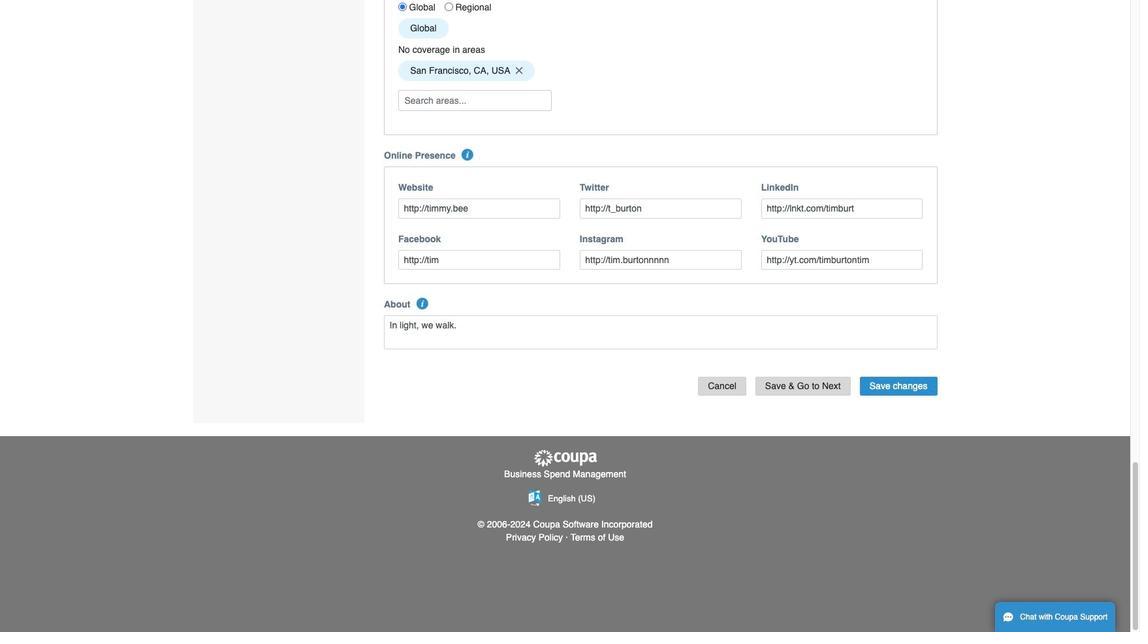 Task type: vqa. For each thing, say whether or not it's contained in the screenshot.
Option
yes



Task type: describe. For each thing, give the bounding box(es) containing it.
additional information image
[[462, 149, 474, 161]]

Search areas... text field
[[400, 91, 551, 110]]

coupa supplier portal image
[[533, 449, 598, 468]]



Task type: locate. For each thing, give the bounding box(es) containing it.
None radio
[[398, 3, 407, 11], [445, 3, 453, 11], [398, 3, 407, 11], [445, 3, 453, 11]]

option inside 'selected areas' list box
[[398, 61, 535, 81]]

option
[[398, 61, 535, 81]]

None text field
[[398, 199, 560, 219], [384, 316, 938, 349], [398, 199, 560, 219], [384, 316, 938, 349]]

None text field
[[580, 199, 742, 219], [761, 199, 923, 219], [398, 250, 560, 270], [580, 250, 742, 270], [761, 250, 923, 270], [580, 199, 742, 219], [761, 199, 923, 219], [398, 250, 560, 270], [580, 250, 742, 270], [761, 250, 923, 270]]

selected areas list box
[[394, 57, 928, 84]]

additional information image
[[417, 298, 428, 310]]



